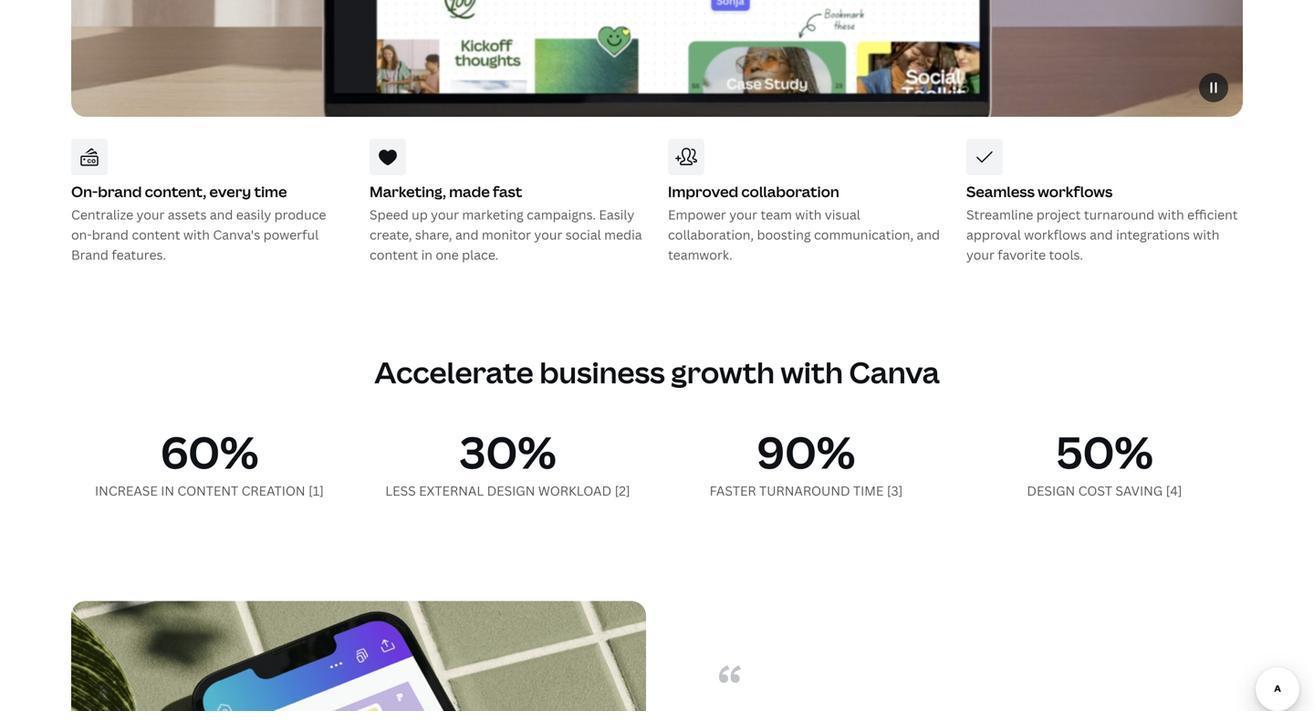 Task type: locate. For each thing, give the bounding box(es) containing it.
your left team in the top of the page
[[730, 206, 758, 223]]

up
[[412, 206, 428, 223]]

2 design from the left
[[1028, 482, 1076, 500]]

visual
[[825, 206, 861, 223]]

content down create,
[[370, 246, 418, 264]]

brand down centralize in the left top of the page
[[92, 226, 129, 244]]

media
[[605, 226, 643, 244]]

workflows down project
[[1025, 226, 1087, 244]]

design
[[487, 482, 535, 500], [1028, 482, 1076, 500]]

1 horizontal spatial content
[[370, 246, 418, 264]]

less
[[386, 482, 416, 500]]

content
[[132, 226, 180, 244], [370, 246, 418, 264]]

1 vertical spatial content
[[370, 246, 418, 264]]

in
[[421, 246, 433, 264]]

30% less external design workload [2]
[[386, 422, 631, 500]]

content up features.
[[132, 226, 180, 244]]

canva's
[[213, 226, 260, 244]]

1 design from the left
[[487, 482, 535, 500]]

design down the 30%
[[487, 482, 535, 500]]

your down content, at the top
[[137, 206, 165, 223]]

on-
[[71, 182, 98, 202]]

and down "every"
[[210, 206, 233, 223]]

brand up centralize in the left top of the page
[[98, 182, 142, 202]]

0 vertical spatial content
[[132, 226, 180, 244]]

brand
[[98, 182, 142, 202], [92, 226, 129, 244]]

your down approval
[[967, 246, 995, 264]]

on-
[[71, 226, 92, 244]]

workflows
[[1038, 182, 1113, 202], [1025, 226, 1087, 244]]

time
[[254, 182, 287, 202]]

with up integrations
[[1158, 206, 1185, 223]]

with down assets at the left of page
[[183, 226, 210, 244]]

1 vertical spatial workflows
[[1025, 226, 1087, 244]]

50% design cost saving [4]
[[1028, 422, 1183, 500]]

and right the communication,
[[917, 226, 941, 244]]

campaigns.
[[527, 206, 596, 223]]

your inside improved collaboration empower your team with visual collaboration, boosting communication, and teamwork.
[[730, 206, 758, 223]]

60% increase in content creation [1]
[[95, 422, 324, 500]]

business
[[540, 353, 665, 392]]

tools.
[[1050, 246, 1084, 264]]

approval
[[967, 226, 1022, 244]]

brand
[[71, 246, 109, 264]]

and down turnaround
[[1090, 226, 1114, 244]]

turnaround
[[1085, 206, 1155, 223]]

in
[[161, 482, 174, 500]]

[4]
[[1167, 482, 1183, 500]]

workflows up project
[[1038, 182, 1113, 202]]

team
[[761, 206, 793, 223]]

design left cost
[[1028, 482, 1076, 500]]

quotation mark image
[[720, 665, 741, 684]]

0 vertical spatial brand
[[98, 182, 142, 202]]

0 horizontal spatial content
[[132, 226, 180, 244]]

with up 90%
[[781, 353, 844, 392]]

project
[[1037, 206, 1082, 223]]

60%
[[161, 422, 259, 482]]

one
[[436, 246, 459, 264]]

content,
[[145, 182, 206, 202]]

0 vertical spatial workflows
[[1038, 182, 1113, 202]]

1 horizontal spatial design
[[1028, 482, 1076, 500]]

with
[[796, 206, 822, 223], [1158, 206, 1185, 223], [183, 226, 210, 244], [1194, 226, 1220, 244], [781, 353, 844, 392]]

[2]
[[615, 482, 631, 500]]

powerful
[[264, 226, 319, 244]]

and inside improved collaboration empower your team with visual collaboration, boosting communication, and teamwork.
[[917, 226, 941, 244]]

marketing, made fast speed up your marketing campaigns. easily create, share, and monitor your social media content in one place.
[[370, 182, 643, 264]]

with down collaboration
[[796, 206, 822, 223]]

easily
[[599, 206, 635, 223]]

collaboration
[[742, 182, 840, 202]]

growth
[[671, 353, 775, 392]]

speed
[[370, 206, 409, 223]]

features.
[[112, 246, 166, 264]]

collaboration,
[[668, 226, 754, 244]]

place.
[[462, 246, 499, 264]]

your
[[137, 206, 165, 223], [431, 206, 459, 223], [730, 206, 758, 223], [535, 226, 563, 244], [967, 246, 995, 264]]

with inside on-brand content, every time centralize your assets and easily produce on-brand content with canva's powerful brand features.
[[183, 226, 210, 244]]

and
[[210, 206, 233, 223], [456, 226, 479, 244], [917, 226, 941, 244], [1090, 226, 1114, 244]]

empower
[[668, 206, 727, 223]]

share,
[[415, 226, 453, 244]]

and inside seamless workflows streamline project turnaround with efficient approval workflows and integrations with your favorite tools.
[[1090, 226, 1114, 244]]

streamline
[[967, 206, 1034, 223]]

on-brand content, every time centralize your assets and easily produce on-brand content with canva's powerful brand features.
[[71, 182, 326, 264]]

improved
[[668, 182, 739, 202]]

time
[[854, 482, 884, 500]]

content
[[178, 482, 239, 500]]

and up place. on the top left of the page
[[456, 226, 479, 244]]

0 horizontal spatial design
[[487, 482, 535, 500]]



Task type: vqa. For each thing, say whether or not it's contained in the screenshot.


Task type: describe. For each thing, give the bounding box(es) containing it.
[1]
[[309, 482, 324, 500]]

accelerate
[[375, 353, 534, 392]]

1 vertical spatial brand
[[92, 226, 129, 244]]

and inside marketing, made fast speed up your marketing campaigns. easily create, share, and monitor your social media content in one place.
[[456, 226, 479, 244]]

communication,
[[815, 226, 914, 244]]

your up share,
[[431, 206, 459, 223]]

90% faster turnaround time [3]
[[710, 422, 903, 500]]

fast
[[493, 182, 523, 202]]

faster
[[710, 482, 757, 500]]

saving
[[1116, 482, 1164, 500]]

[3]
[[887, 482, 903, 500]]

content inside marketing, made fast speed up your marketing campaigns. easily create, share, and monitor your social media content in one place.
[[370, 246, 418, 264]]

creation
[[242, 482, 306, 500]]

your inside seamless workflows streamline project turnaround with efficient approval workflows and integrations with your favorite tools.
[[967, 246, 995, 264]]

design inside '50% design cost saving [4]'
[[1028, 482, 1076, 500]]

increase
[[95, 482, 158, 500]]

50%
[[1057, 422, 1154, 482]]

produce
[[275, 206, 326, 223]]

seamless workflows streamline project turnaround with efficient approval workflows and integrations with your favorite tools.
[[967, 182, 1239, 264]]

assets
[[168, 206, 207, 223]]

accelerate business growth with canva
[[375, 353, 940, 392]]

content inside on-brand content, every time centralize your assets and easily produce on-brand content with canva's powerful brand features.
[[132, 226, 180, 244]]

90%
[[758, 422, 856, 482]]

design inside 30% less external design workload [2]
[[487, 482, 535, 500]]

create,
[[370, 226, 412, 244]]

integrations
[[1117, 226, 1191, 244]]

with inside improved collaboration empower your team with visual collaboration, boosting communication, and teamwork.
[[796, 206, 822, 223]]

30%
[[460, 422, 557, 482]]

marketing
[[462, 206, 524, 223]]

teamwork.
[[668, 246, 733, 264]]

every
[[209, 182, 251, 202]]

centralize
[[71, 206, 133, 223]]

cost
[[1079, 482, 1113, 500]]

social
[[566, 226, 602, 244]]

improved collaboration empower your team with visual collaboration, boosting communication, and teamwork.
[[668, 182, 941, 264]]

seamless
[[967, 182, 1035, 202]]

with down the efficient
[[1194, 226, 1220, 244]]

boosting
[[757, 226, 811, 244]]

canva
[[850, 353, 940, 392]]

marketing,
[[370, 182, 446, 202]]

your down campaigns.
[[535, 226, 563, 244]]

turnaround
[[760, 482, 851, 500]]

workload
[[539, 482, 612, 500]]

easily
[[236, 206, 271, 223]]

monitor
[[482, 226, 531, 244]]

efficient
[[1188, 206, 1239, 223]]

made
[[449, 182, 490, 202]]

favorite
[[998, 246, 1047, 264]]

your inside on-brand content, every time centralize your assets and easily produce on-brand content with canva's powerful brand features.
[[137, 206, 165, 223]]

and inside on-brand content, every time centralize your assets and easily produce on-brand content with canva's powerful brand features.
[[210, 206, 233, 223]]

external
[[419, 482, 484, 500]]



